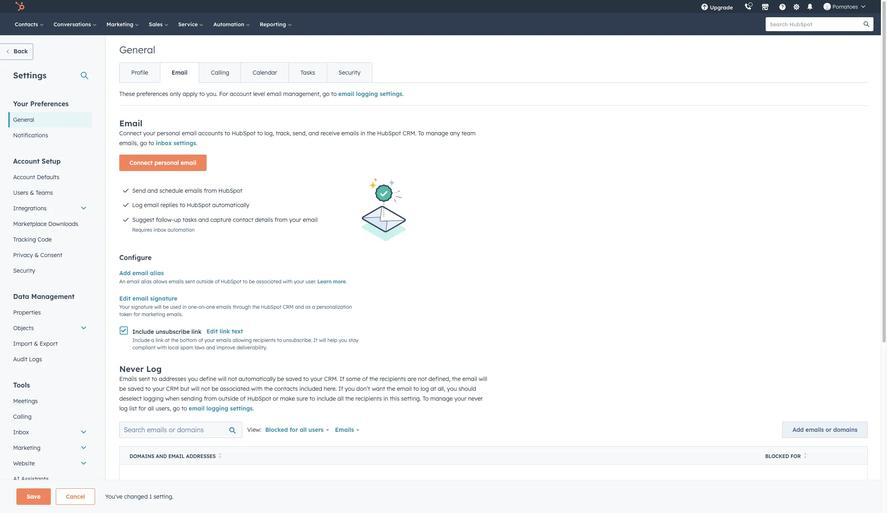 Task type: locate. For each thing, give the bounding box(es) containing it.
0 vertical spatial emails
[[119, 376, 137, 383]]

2 horizontal spatial settings
[[380, 90, 403, 98]]

will right it
[[319, 337, 327, 344]]

domains and email addresses
[[130, 454, 216, 460]]

press to sort. element
[[219, 453, 222, 460], [805, 453, 808, 460]]

connect personal email
[[130, 159, 197, 167]]

blocked for button
[[756, 447, 869, 465]]

upgrade image
[[702, 4, 709, 11]]

tasks
[[301, 69, 315, 76]]

manage left any
[[426, 130, 449, 137]]

& for consent
[[35, 252, 39, 259]]

your inside connect your personal email accounts to hubspot to log, track, send, and receive emails in the hubspot crm. to manage any team emails, go to
[[143, 130, 155, 137]]

your
[[13, 100, 28, 108], [119, 304, 130, 310]]

outside up on-
[[196, 279, 214, 285]]

0 vertical spatial inbox
[[156, 140, 172, 147]]

used
[[170, 304, 181, 310]]

with left contacts
[[251, 385, 263, 393]]

from up log email replies to hubspot automatically
[[204, 187, 217, 194]]

1 vertical spatial personal
[[155, 159, 179, 167]]

your left user.
[[294, 279, 305, 285]]

for left press to sort. image
[[791, 454, 802, 460]]

1 vertical spatial emails
[[335, 426, 354, 434]]

your up connect personal email button
[[143, 130, 155, 137]]

log left list
[[119, 405, 128, 413]]

2 horizontal spatial link
[[220, 328, 230, 335]]

0 vertical spatial setting.
[[402, 395, 422, 403]]

0 vertical spatial log
[[421, 385, 429, 393]]

capture
[[211, 216, 231, 224]]

add
[[119, 270, 131, 277], [793, 426, 805, 434]]

connect for connect your personal email accounts to hubspot to log, track, send, and receive emails in the hubspot crm. to manage any team emails, go to
[[119, 130, 142, 137]]

1 vertical spatial automatically
[[239, 376, 276, 383]]

security inside account setup element
[[13, 267, 35, 275]]

0 vertical spatial include
[[133, 328, 154, 336]]

0 vertical spatial edit
[[119, 295, 131, 302]]

& inside data management element
[[34, 340, 38, 348]]

to inside "edit link text include a link at the bottom of your emails allowing recipients to unsubscribe. it will help you stay compliant with local spam laws and improve deliverability."
[[277, 337, 282, 344]]

emails right users
[[335, 426, 354, 434]]

account
[[230, 90, 252, 98]]

edit inside edit email signature your signature will be used in one-on-one emails through the hubspot crm and as a personalization token for marketing emails.
[[119, 295, 131, 302]]

email inside domains and email addresses button
[[169, 454, 185, 460]]

in right receive
[[361, 130, 366, 137]]

in left one-
[[183, 304, 187, 310]]

meetings link
[[8, 394, 92, 409]]

tracking
[[13, 236, 36, 243]]

0 vertical spatial go
[[323, 90, 330, 98]]

automation
[[214, 21, 246, 27]]

chatspot link
[[8, 487, 92, 503]]

account setup
[[13, 157, 61, 165]]

cancel button
[[56, 489, 95, 505]]

email inside suggest follow-up tasks and capture contact details from your email requires inbox automation
[[303, 216, 318, 224]]

1 vertical spatial include
[[133, 337, 150, 344]]

go down when in the bottom left of the page
[[173, 405, 180, 413]]

menu
[[696, 0, 872, 13]]

1 horizontal spatial setting.
[[402, 395, 422, 403]]

emails inside button
[[806, 426, 825, 434]]

1 vertical spatial account
[[13, 174, 35, 181]]

pomatoes
[[833, 3, 859, 10]]

blocked inside button
[[766, 454, 790, 460]]

emails inside popup button
[[335, 426, 354, 434]]

security
[[339, 69, 361, 76], [13, 267, 35, 275]]

add for add emails or domains
[[793, 426, 805, 434]]

log email replies to hubspot automatically
[[132, 202, 250, 209]]

link left text
[[220, 328, 230, 335]]

1 horizontal spatial logging
[[207, 405, 229, 413]]

and inside "edit link text include a link at the bottom of your emails allowing recipients to unsubscribe. it will help you stay compliant with local spam laws and improve deliverability."
[[206, 345, 215, 351]]

0 vertical spatial email logging settings link
[[339, 90, 403, 98]]

crm. inside emails sent to addresses you define will not automatically be saved to your crm. if some of the recipients are not defined, the email will be saved to your crm but will not be associated with the contacts included here. if you don't want the email to log at all, you should deselect logging when sending from outside of hubspot or make sure to include all the recipients in this setting. to manage your never log list for all users, go to
[[324, 376, 338, 383]]

if
[[340, 376, 345, 383], [339, 385, 344, 393]]

0 horizontal spatial calling
[[13, 413, 32, 421]]

emails up blocked for button
[[806, 426, 825, 434]]

alias down add email alias button
[[141, 279, 152, 285]]

blocked left press to sort. image
[[766, 454, 790, 460]]

crm down addresses
[[166, 385, 179, 393]]

and inside connect your personal email accounts to hubspot to log, track, send, and receive emails in the hubspot crm. to manage any team emails, go to
[[309, 130, 319, 137]]

contacts
[[275, 385, 298, 393]]

of up one
[[215, 279, 220, 285]]

1 horizontal spatial not
[[228, 376, 237, 383]]

2 press to sort. element from the left
[[805, 453, 808, 460]]

to inside 'add email alias an email alias allows emails sent outside of hubspot to be associated with your user. learn more .'
[[243, 279, 248, 285]]

& inside 'link'
[[30, 189, 34, 197]]

0 vertical spatial account
[[13, 157, 40, 165]]

hubspot inside 'add email alias an email alias allows emails sent outside of hubspot to be associated with your user. learn more .'
[[221, 279, 242, 285]]

0 vertical spatial manage
[[426, 130, 449, 137]]

2 vertical spatial go
[[173, 405, 180, 413]]

your inside "element"
[[13, 100, 28, 108]]

2 horizontal spatial with
[[283, 279, 293, 285]]

account setup element
[[8, 157, 92, 279]]

the inside edit email signature your signature will be used in one-on-one emails through the hubspot crm and as a personalization token for marketing emails.
[[252, 304, 260, 310]]

0 vertical spatial personal
[[157, 130, 180, 137]]

0 vertical spatial signature
[[150, 295, 178, 302]]

press to sort. element right addresses on the bottom left of the page
[[219, 453, 222, 460]]

all left users
[[300, 426, 307, 434]]

& for export
[[34, 340, 38, 348]]

your up laws on the bottom left of the page
[[205, 337, 215, 344]]

inbox settings .
[[156, 140, 198, 147]]

0 horizontal spatial in
[[183, 304, 187, 310]]

and right send,
[[309, 130, 319, 137]]

2 horizontal spatial logging
[[356, 90, 378, 98]]

account up account defaults
[[13, 157, 40, 165]]

press to sort. element inside domains and email addresses button
[[219, 453, 222, 460]]

ai
[[13, 476, 20, 483]]

never
[[119, 364, 144, 374]]

your down addresses
[[153, 385, 165, 393]]

connect inside button
[[130, 159, 153, 167]]

1 press to sort. element from the left
[[219, 453, 222, 460]]

logs
[[29, 356, 42, 363]]

users
[[309, 426, 324, 434]]

blocked right 'view:'
[[265, 426, 288, 434]]

your inside edit email signature your signature will be used in one-on-one emails through the hubspot crm and as a personalization token for marketing emails.
[[119, 304, 130, 310]]

email left addresses on the bottom left of the page
[[169, 454, 185, 460]]

not right are
[[418, 376, 427, 383]]

1 horizontal spatial or
[[826, 426, 832, 434]]

go
[[323, 90, 330, 98], [140, 140, 147, 147], [173, 405, 180, 413]]

to
[[419, 130, 425, 137], [423, 395, 429, 403]]

menu item
[[739, 0, 741, 13]]

0 horizontal spatial associated
[[220, 385, 250, 393]]

1 horizontal spatial with
[[251, 385, 263, 393]]

setting. inside emails sent to addresses you define will not automatically be saved to your crm. if some of the recipients are not defined, the email will be saved to your crm but will not be associated with the contacts included here. if you don't want the email to log at all, you should deselect logging when sending from outside of hubspot or make sure to include all the recipients in this setting. to manage your never log list for all users, go to
[[402, 395, 422, 403]]

code
[[38, 236, 52, 243]]

edit up the token
[[119, 295, 131, 302]]

1 vertical spatial outside
[[219, 395, 239, 403]]

and right laws on the bottom left of the page
[[206, 345, 215, 351]]

and right tasks
[[199, 216, 209, 224]]

not right define
[[228, 376, 237, 383]]

1 vertical spatial blocked
[[766, 454, 790, 460]]

emails inside emails sent to addresses you define will not automatically be saved to your crm. if some of the recipients are not defined, the email will be saved to your crm but will not be associated with the contacts included here. if you don't want the email to log at all, you should deselect logging when sending from outside of hubspot or make sure to include all the recipients in this setting. to manage your never log list for all users, go to
[[119, 376, 137, 383]]

of up laws on the bottom left of the page
[[199, 337, 203, 344]]

0 horizontal spatial a
[[151, 337, 154, 344]]

0 vertical spatial with
[[283, 279, 293, 285]]

if left some
[[340, 376, 345, 383]]

0 vertical spatial if
[[340, 376, 345, 383]]

sent down never log
[[139, 376, 150, 383]]

1 horizontal spatial emails
[[335, 426, 354, 434]]

a inside "edit link text include a link at the bottom of your emails allowing recipients to unsubscribe. it will help you stay compliant with local spam laws and improve deliverability."
[[151, 337, 154, 344]]

account
[[13, 157, 40, 165], [13, 174, 35, 181]]

or inside emails sent to addresses you define will not automatically be saved to your crm. if some of the recipients are not defined, the email will be saved to your crm but will not be associated with the contacts included here. if you don't want the email to log at all, you should deselect logging when sending from outside of hubspot or make sure to include all the recipients in this setting. to manage your never log list for all users, go to
[[273, 395, 279, 403]]

website
[[13, 460, 35, 467]]

1 vertical spatial setting.
[[154, 493, 174, 501]]

1 vertical spatial add
[[793, 426, 805, 434]]

2 vertical spatial all
[[300, 426, 307, 434]]

deliverability.
[[237, 345, 267, 351]]

0 horizontal spatial general
[[13, 116, 34, 124]]

inbox up connect personal email button
[[156, 140, 172, 147]]

1 horizontal spatial marketing
[[107, 21, 135, 27]]

at inside "edit link text include a link at the bottom of your emails allowing recipients to unsubscribe. it will help you stay compliant with local spam laws and improve deliverability."
[[165, 337, 170, 344]]

sure
[[297, 395, 308, 403]]

edit for link
[[207, 328, 218, 335]]

calling link down meetings
[[8, 409, 92, 425]]

your up the token
[[119, 304, 130, 310]]

from up the email logging settings .
[[204, 395, 217, 403]]

0 horizontal spatial your
[[13, 100, 28, 108]]

1 horizontal spatial blocked
[[766, 454, 790, 460]]

manage
[[426, 130, 449, 137], [431, 395, 453, 403]]

1 vertical spatial crm
[[166, 385, 179, 393]]

crm.
[[403, 130, 417, 137], [324, 376, 338, 383]]

personal inside connect your personal email accounts to hubspot to log, track, send, and receive emails in the hubspot crm. to manage any team emails, go to
[[157, 130, 180, 137]]

1 vertical spatial at
[[431, 385, 437, 393]]

assistants
[[21, 476, 49, 483]]

all left users,
[[148, 405, 154, 413]]

sent inside 'add email alias an email alias allows emails sent outside of hubspot to be associated with your user. learn more .'
[[185, 279, 195, 285]]

one
[[207, 304, 215, 310]]

blocked for blocked for all users
[[265, 426, 288, 434]]

0 horizontal spatial all
[[148, 405, 154, 413]]

0 horizontal spatial emails
[[119, 376, 137, 383]]

emails down never
[[119, 376, 137, 383]]

will up marketing
[[154, 304, 162, 310]]

a inside edit email signature your signature will be used in one-on-one emails through the hubspot crm and as a personalization token for marketing emails.
[[312, 304, 315, 310]]

0 vertical spatial email
[[172, 69, 188, 76]]

ai assistants link
[[8, 471, 92, 487]]

0 vertical spatial in
[[361, 130, 366, 137]]

0 vertical spatial crm
[[283, 304, 294, 310]]

saved up "deselect"
[[128, 385, 144, 393]]

if right here. at left
[[339, 385, 344, 393]]

add up an
[[119, 270, 131, 277]]

1 vertical spatial marketing
[[13, 444, 41, 452]]

edit link text include a link at the bottom of your emails allowing recipients to unsubscribe. it will help you stay compliant with local spam laws and improve deliverability.
[[133, 328, 359, 351]]

1 horizontal spatial your
[[119, 304, 130, 310]]

0 horizontal spatial log
[[132, 202, 143, 209]]

blocked inside popup button
[[265, 426, 288, 434]]

your inside 'add email alias an email alias allows emails sent outside of hubspot to be associated with your user. learn more .'
[[294, 279, 305, 285]]

and left as
[[295, 304, 304, 310]]

hubspot inside emails sent to addresses you define will not automatically be saved to your crm. if some of the recipients are not defined, the email will be saved to your crm but will not be associated with the contacts included here. if you don't want the email to log at all, you should deselect logging when sending from outside of hubspot or make sure to include all the recipients in this setting. to manage your never log list for all users, go to
[[248, 395, 271, 403]]

list
[[129, 405, 137, 413]]

search button
[[861, 17, 874, 31]]

on-
[[199, 304, 207, 310]]

saved
[[286, 376, 302, 383], [128, 385, 144, 393]]

0 vertical spatial connect
[[119, 130, 142, 137]]

1 vertical spatial crm.
[[324, 376, 338, 383]]

security inside navigation
[[339, 69, 361, 76]]

local
[[168, 345, 179, 351]]

it
[[314, 337, 318, 344]]

account up users
[[13, 174, 35, 181]]

& for teams
[[30, 189, 34, 197]]

you.
[[207, 90, 218, 98]]

0 vertical spatial a
[[312, 304, 315, 310]]

recipients up want
[[380, 376, 406, 383]]

calling up for
[[211, 69, 230, 76]]

2 vertical spatial in
[[384, 395, 389, 403]]

0 vertical spatial outside
[[196, 279, 214, 285]]

email up emails,
[[119, 118, 143, 128]]

0 vertical spatial marketing
[[107, 21, 135, 27]]

2 account from the top
[[13, 174, 35, 181]]

be left used at the left bottom
[[163, 304, 169, 310]]

1 vertical spatial associated
[[220, 385, 250, 393]]

emails sent to addresses you define will not automatically be saved to your crm. if some of the recipients are not defined, the email will be saved to your crm but will not be associated with the contacts included here. if you don't want the email to log at all, you should deselect logging when sending from outside of hubspot or make sure to include all the recipients in this setting. to manage your never log list for all users, go to
[[119, 376, 488, 413]]

emails right one
[[216, 304, 232, 310]]

2 vertical spatial settings
[[230, 405, 253, 413]]

0 horizontal spatial logging
[[143, 395, 164, 403]]

press to sort. element inside blocked for button
[[805, 453, 808, 460]]

general up profile link
[[119, 43, 155, 56]]

inbox button
[[8, 425, 92, 440]]

0 vertical spatial general
[[119, 43, 155, 56]]

cancel
[[66, 493, 85, 501]]

1 horizontal spatial email logging settings link
[[339, 90, 403, 98]]

service
[[178, 21, 200, 27]]

connect your personal email accounts to hubspot to log, track, send, and receive emails in the hubspot crm. to manage any team emails, go to
[[119, 130, 476, 147]]

contact
[[233, 216, 254, 224]]

domains
[[130, 454, 155, 460]]

logging inside emails sent to addresses you define will not automatically be saved to your crm. if some of the recipients are not defined, the email will be saved to your crm but will not be associated with the contacts included here. if you don't want the email to log at all, you should deselect logging when sending from outside of hubspot or make sure to include all the recipients in this setting. to manage your never log list for all users, go to
[[143, 395, 164, 403]]

the inside connect your personal email accounts to hubspot to log, track, send, and receive emails in the hubspot crm. to manage any team emails, go to
[[367, 130, 376, 137]]

add inside 'add email alias an email alias allows emails sent outside of hubspot to be associated with your user. learn more .'
[[119, 270, 131, 277]]

not down define
[[201, 385, 210, 393]]

0 horizontal spatial marketing
[[13, 444, 41, 452]]

email inside button
[[181, 159, 197, 167]]

1 vertical spatial security link
[[8, 263, 92, 279]]

at left all,
[[431, 385, 437, 393]]

add up press to sort. image
[[793, 426, 805, 434]]

notifications image
[[807, 4, 815, 11]]

blocked for all users
[[265, 426, 324, 434]]

be
[[249, 279, 255, 285], [163, 304, 169, 310], [278, 376, 284, 383], [119, 385, 126, 393], [212, 385, 219, 393]]

to
[[199, 90, 205, 98], [331, 90, 337, 98], [225, 130, 230, 137], [257, 130, 263, 137], [149, 140, 154, 147], [180, 202, 185, 209], [243, 279, 248, 285], [277, 337, 282, 344], [152, 376, 157, 383], [304, 376, 309, 383], [145, 385, 151, 393], [414, 385, 419, 393], [310, 395, 315, 403], [182, 405, 187, 413]]

signature down edit email signature button
[[131, 304, 153, 310]]

you right help
[[339, 337, 348, 344]]

for right list
[[139, 405, 146, 413]]

1 account from the top
[[13, 157, 40, 165]]

settings
[[13, 70, 47, 80]]

at
[[165, 337, 170, 344], [431, 385, 437, 393]]

marketing
[[142, 311, 165, 318]]

with left user.
[[283, 279, 293, 285]]

meetings
[[13, 398, 38, 405]]

the
[[367, 130, 376, 137], [252, 304, 260, 310], [171, 337, 179, 344], [370, 376, 378, 383], [453, 376, 461, 383], [264, 385, 273, 393], [387, 385, 396, 393], [346, 395, 354, 403]]

personal up inbox settings link
[[157, 130, 180, 137]]

1 vertical spatial logging
[[143, 395, 164, 403]]

1 horizontal spatial outside
[[219, 395, 239, 403]]

connect inside connect your personal email accounts to hubspot to log, track, send, and receive emails in the hubspot crm. to manage any team emails, go to
[[119, 130, 142, 137]]

link up bottom
[[192, 328, 202, 336]]

for left users
[[290, 426, 298, 434]]

1 vertical spatial signature
[[131, 304, 153, 310]]

1 horizontal spatial edit
[[207, 328, 218, 335]]

1 vertical spatial &
[[35, 252, 39, 259]]

and right domains
[[156, 454, 167, 460]]

compliant
[[133, 345, 156, 351]]

& left export
[[34, 340, 38, 348]]

deselect
[[119, 395, 142, 403]]

signature up used at the left bottom
[[150, 295, 178, 302]]

1 horizontal spatial settings
[[230, 405, 253, 413]]

log left all,
[[421, 385, 429, 393]]

search image
[[865, 21, 870, 27]]

1 vertical spatial general
[[13, 116, 34, 124]]

alias up allows
[[150, 270, 164, 277]]

1 vertical spatial log
[[146, 364, 162, 374]]

recipients down don't
[[356, 395, 382, 403]]

and
[[309, 130, 319, 137], [148, 187, 158, 194], [199, 216, 209, 224], [295, 304, 304, 310], [206, 345, 215, 351], [156, 454, 167, 460]]

navigation
[[119, 62, 373, 83]]

0 vertical spatial security link
[[327, 63, 372, 82]]

hubspot
[[232, 130, 256, 137], [378, 130, 401, 137], [219, 187, 243, 194], [187, 202, 211, 209], [221, 279, 242, 285], [261, 304, 282, 310], [248, 395, 271, 403]]

at inside emails sent to addresses you define will not automatically be saved to your crm. if some of the recipients are not defined, the email will be saved to your crm but will not be associated with the contacts included here. if you don't want the email to log at all, you should deselect logging when sending from outside of hubspot or make sure to include all the recipients in this setting. to manage your never log list for all users, go to
[[431, 385, 437, 393]]

add inside button
[[793, 426, 805, 434]]

will right define
[[218, 376, 227, 383]]

1 vertical spatial go
[[140, 140, 147, 147]]

or left make
[[273, 395, 279, 403]]

inbox down follow- in the left top of the page
[[154, 227, 166, 233]]

your inside suggest follow-up tasks and capture contact details from your email requires inbox automation
[[289, 216, 302, 224]]

calling up the inbox
[[13, 413, 32, 421]]

1 vertical spatial calling
[[13, 413, 32, 421]]

general up notifications
[[13, 116, 34, 124]]

your right details
[[289, 216, 302, 224]]

saved up contacts
[[286, 376, 302, 383]]

marketing left 'sales'
[[107, 21, 135, 27]]

never
[[469, 395, 483, 403]]

never log
[[119, 364, 162, 374]]

1 vertical spatial email logging settings link
[[189, 405, 253, 413]]

with inside 'add email alias an email alias allows emails sent outside of hubspot to be associated with your user. learn more .'
[[283, 279, 293, 285]]

associated inside 'add email alias an email alias allows emails sent outside of hubspot to be associated with your user. learn more .'
[[256, 279, 282, 285]]

security link
[[327, 63, 372, 82], [8, 263, 92, 279]]

edit email signature your signature will be used in one-on-one emails through the hubspot crm and as a personalization token for marketing emails.
[[119, 295, 352, 318]]

bottom
[[180, 337, 197, 344]]

in
[[361, 130, 366, 137], [183, 304, 187, 310], [384, 395, 389, 403]]

edit inside "edit link text include a link at the bottom of your emails allowing recipients to unsubscribe. it will help you stay compliant with local spam laws and improve deliverability."
[[207, 328, 218, 335]]

to down defined,
[[423, 395, 429, 403]]

unsubscribe.
[[283, 337, 312, 344]]

1 horizontal spatial security link
[[327, 63, 372, 82]]

or
[[273, 395, 279, 403], [826, 426, 832, 434]]

1 vertical spatial connect
[[130, 159, 153, 167]]

connect down emails,
[[130, 159, 153, 167]]

save button
[[16, 489, 51, 505]]

data management
[[13, 293, 75, 301]]

any
[[450, 130, 460, 137]]

recipients up deliverability.
[[253, 337, 276, 344]]

1 vertical spatial a
[[151, 337, 154, 344]]

navigation containing profile
[[119, 62, 373, 83]]

from right details
[[275, 216, 288, 224]]

connect up emails,
[[119, 130, 142, 137]]

2 include from the top
[[133, 337, 150, 344]]

emails right allows
[[169, 279, 184, 285]]

1 vertical spatial saved
[[128, 385, 144, 393]]

press to sort. image
[[805, 453, 808, 459]]

recipients
[[253, 337, 276, 344], [380, 376, 406, 383], [356, 395, 382, 403]]

0 vertical spatial at
[[165, 337, 170, 344]]

0 vertical spatial sent
[[185, 279, 195, 285]]

0 horizontal spatial blocked
[[265, 426, 288, 434]]

in left this
[[384, 395, 389, 403]]

security for the topmost security link
[[339, 69, 361, 76]]

crm left as
[[283, 304, 294, 310]]

emails button
[[330, 422, 365, 438]]

1 vertical spatial inbox
[[154, 227, 166, 233]]

automatically
[[212, 202, 250, 209], [239, 376, 276, 383]]

1 horizontal spatial press to sort. element
[[805, 453, 808, 460]]

from inside suggest follow-up tasks and capture contact details from your email requires inbox automation
[[275, 216, 288, 224]]

or inside button
[[826, 426, 832, 434]]

all right include
[[338, 395, 344, 403]]

upgrade
[[711, 4, 734, 11]]

with left local
[[157, 345, 167, 351]]

hubspot inside edit email signature your signature will be used in one-on-one emails through the hubspot crm and as a personalization token for marketing emails.
[[261, 304, 282, 310]]

2 vertical spatial with
[[251, 385, 263, 393]]

be up through
[[249, 279, 255, 285]]

import & export link
[[8, 336, 92, 352]]

setting. right 1 at the left bottom
[[154, 493, 174, 501]]

a up compliant
[[151, 337, 154, 344]]

1 vertical spatial log
[[119, 405, 128, 413]]

2 horizontal spatial all
[[338, 395, 344, 403]]

contacts
[[15, 21, 40, 27]]

you've changed 1 setting.
[[105, 493, 174, 501]]

2 vertical spatial &
[[34, 340, 38, 348]]



Task type: vqa. For each thing, say whether or not it's contained in the screenshot.
Tasks link
yes



Task type: describe. For each thing, give the bounding box(es) containing it.
properties link
[[8, 305, 92, 320]]

security for bottommost security link
[[13, 267, 35, 275]]

suggest follow-up tasks and capture contact details from your email requires inbox automation
[[132, 216, 318, 233]]

0 vertical spatial alias
[[150, 270, 164, 277]]

level
[[253, 90, 265, 98]]

follow-
[[156, 216, 174, 224]]

chatspot
[[13, 491, 39, 499]]

you right all,
[[447, 385, 457, 393]]

emails up log email replies to hubspot automatically
[[185, 187, 203, 194]]

in inside emails sent to addresses you define will not automatically be saved to your crm. if some of the recipients are not defined, the email will be saved to your crm but will not be associated with the contacts included here. if you don't want the email to log at all, you should deselect logging when sending from outside of hubspot or make sure to include all the recipients in this setting. to manage your never log list for all users, go to
[[384, 395, 389, 403]]

1 horizontal spatial saved
[[286, 376, 302, 383]]

reporting
[[260, 21, 288, 27]]

be inside 'add email alias an email alias allows emails sent outside of hubspot to be associated with your user. learn more .'
[[249, 279, 255, 285]]

defined,
[[429, 376, 451, 383]]

include inside "edit link text include a link at the bottom of your emails allowing recipients to unsubscribe. it will help you stay compliant with local spam laws and improve deliverability."
[[133, 337, 150, 344]]

manage inside connect your personal email accounts to hubspot to log, track, send, and receive emails in the hubspot crm. to manage any team emails, go to
[[426, 130, 449, 137]]

crm inside edit email signature your signature will be used in one-on-one emails through the hubspot crm and as a personalization token for marketing emails.
[[283, 304, 294, 310]]

audit logs
[[13, 356, 42, 363]]

0 vertical spatial settings
[[380, 90, 403, 98]]

Search emails or domains search field
[[119, 422, 243, 438]]

marketing inside button
[[13, 444, 41, 452]]

and inside button
[[156, 454, 167, 460]]

calling inside tools "element"
[[13, 413, 32, 421]]

outside inside emails sent to addresses you define will not automatically be saved to your crm. if some of the recipients are not defined, the email will be saved to your crm but will not be associated with the contacts included here. if you don't want the email to log at all, you should deselect logging when sending from outside of hubspot or make sure to include all the recipients in this setting. to manage your never log list for all users, go to
[[219, 395, 239, 403]]

go inside emails sent to addresses you define will not automatically be saved to your crm. if some of the recipients are not defined, the email will be saved to your crm but will not be associated with the contacts included here. if you don't want the email to log at all, you should deselect logging when sending from outside of hubspot or make sure to include all the recipients in this setting. to manage your never log list for all users, go to
[[173, 405, 180, 413]]

0 horizontal spatial not
[[201, 385, 210, 393]]

data
[[13, 293, 29, 301]]

emails inside 'add email alias an email alias allows emails sent outside of hubspot to be associated with your user. learn more .'
[[169, 279, 184, 285]]

of up don't
[[363, 376, 368, 383]]

outside inside 'add email alias an email alias allows emails sent outside of hubspot to be associated with your user. learn more .'
[[196, 279, 214, 285]]

contacts link
[[10, 13, 49, 35]]

2 horizontal spatial not
[[418, 376, 427, 383]]

objects
[[13, 325, 34, 332]]

pomatoes button
[[819, 0, 871, 13]]

edit for email
[[119, 295, 131, 302]]

of inside 'add email alias an email alias allows emails sent outside of hubspot to be associated with your user. learn more .'
[[215, 279, 220, 285]]

these
[[119, 90, 135, 98]]

will inside "edit link text include a link at the bottom of your emails allowing recipients to unsubscribe. it will help you stay compliant with local spam laws and improve deliverability."
[[319, 337, 327, 344]]

you inside "edit link text include a link at the bottom of your emails allowing recipients to unsubscribe. it will help you stay compliant with local spam laws and improve deliverability."
[[339, 337, 348, 344]]

tools
[[13, 381, 30, 389]]

email logging settings link for email logging settings .
[[189, 405, 253, 413]]

sales
[[149, 21, 164, 27]]

email inside navigation
[[172, 69, 188, 76]]

in inside edit email signature your signature will be used in one-on-one emails through the hubspot crm and as a personalization token for marketing emails.
[[183, 304, 187, 310]]

you up but
[[188, 376, 198, 383]]

more
[[333, 279, 346, 285]]

don't
[[357, 385, 371, 393]]

domains and email addresses button
[[120, 447, 756, 465]]

want
[[372, 385, 386, 393]]

tracking code link
[[8, 232, 92, 247]]

data management element
[[8, 292, 92, 367]]

press to sort. image
[[219, 453, 222, 459]]

website button
[[8, 456, 92, 471]]

0 vertical spatial logging
[[356, 90, 378, 98]]

go inside connect your personal email accounts to hubspot to log, track, send, and receive emails in the hubspot crm. to manage any team emails, go to
[[140, 140, 147, 147]]

learn
[[318, 279, 332, 285]]

crm. inside connect your personal email accounts to hubspot to log, track, send, and receive emails in the hubspot crm. to manage any team emails, go to
[[403, 130, 417, 137]]

0 vertical spatial from
[[204, 187, 217, 194]]

sent inside emails sent to addresses you define will not automatically be saved to your crm. if some of the recipients are not defined, the email will be saved to your crm but will not be associated with the contacts included here. if you don't want the email to log at all, you should deselect logging when sending from outside of hubspot or make sure to include all the recipients in this setting. to manage your never log list for all users, go to
[[139, 376, 150, 383]]

manage inside emails sent to addresses you define will not automatically be saved to your crm. if some of the recipients are not defined, the email will be saved to your crm but will not be associated with the contacts included here. if you don't want the email to log at all, you should deselect logging when sending from outside of hubspot or make sure to include all the recipients in this setting. to manage your never log list for all users, go to
[[431, 395, 453, 403]]

apply
[[183, 90, 198, 98]]

blocked for blocked for
[[766, 454, 790, 460]]

to inside connect your personal email accounts to hubspot to log, track, send, and receive emails in the hubspot crm. to manage any team emails, go to
[[419, 130, 425, 137]]

2 vertical spatial recipients
[[356, 395, 382, 403]]

conversations
[[54, 21, 93, 27]]

for inside button
[[791, 454, 802, 460]]

allowing
[[233, 337, 252, 344]]

management,
[[283, 90, 321, 98]]

Search HubSpot search field
[[767, 17, 867, 31]]

for inside edit email signature your signature will be used in one-on-one emails through the hubspot crm and as a personalization token for marketing emails.
[[134, 311, 140, 318]]

requires
[[132, 227, 152, 233]]

email link
[[160, 63, 199, 82]]

. inside 'add email alias an email alias allows emails sent outside of hubspot to be associated with your user. learn more .'
[[346, 279, 347, 285]]

email logging settings link for these preferences only apply to you. for account level email management, go to email logging settings .
[[339, 90, 403, 98]]

inbox inside suggest follow-up tasks and capture contact details from your email requires inbox automation
[[154, 227, 166, 233]]

for
[[219, 90, 228, 98]]

to inside emails sent to addresses you define will not automatically be saved to your crm. if some of the recipients are not defined, the email will be saved to your crm but will not be associated with the contacts included here. if you don't want the email to log at all, you should deselect logging when sending from outside of hubspot or make sure to include all the recipients in this setting. to manage your never log list for all users, go to
[[423, 395, 429, 403]]

0 horizontal spatial settings
[[174, 140, 196, 147]]

0 horizontal spatial log
[[119, 405, 128, 413]]

allows
[[153, 279, 167, 285]]

emails.
[[167, 311, 183, 318]]

and inside suggest follow-up tasks and capture contact details from your email requires inbox automation
[[199, 216, 209, 224]]

downloads
[[48, 220, 78, 228]]

add email alias button
[[119, 268, 164, 278]]

addresses
[[186, 454, 216, 460]]

stay
[[349, 337, 359, 344]]

help
[[328, 337, 338, 344]]

some
[[346, 376, 361, 383]]

calling icon image
[[745, 3, 753, 11]]

account for account setup
[[13, 157, 40, 165]]

your down should
[[455, 395, 467, 403]]

and right send
[[148, 187, 158, 194]]

add for add email alias an email alias allows emails sent outside of hubspot to be associated with your user. learn more .
[[119, 270, 131, 277]]

send
[[132, 187, 146, 194]]

export
[[40, 340, 58, 348]]

integrations
[[13, 205, 47, 212]]

marketplaces image
[[762, 4, 770, 11]]

emails inside connect your personal email accounts to hubspot to log, track, send, and receive emails in the hubspot crm. to manage any team emails, go to
[[342, 130, 359, 137]]

1 horizontal spatial general
[[119, 43, 155, 56]]

suggest
[[132, 216, 154, 224]]

emails for emails sent to addresses you define will not automatically be saved to your crm. if some of the recipients are not defined, the email will be saved to your crm but will not be associated with the contacts included here. if you don't want the email to log at all, you should deselect logging when sending from outside of hubspot or make sure to include all the recipients in this setting. to manage your never log list for all users, go to
[[119, 376, 137, 383]]

0 vertical spatial log
[[132, 202, 143, 209]]

audit
[[13, 356, 27, 363]]

help image
[[780, 4, 787, 11]]

1
[[149, 493, 152, 501]]

0 horizontal spatial setting.
[[154, 493, 174, 501]]

sales link
[[144, 13, 173, 35]]

of up the email logging settings .
[[240, 395, 246, 403]]

tools element
[[8, 381, 92, 503]]

email logging settings .
[[189, 405, 254, 413]]

the inside "edit link text include a link at the bottom of your emails allowing recipients to unsubscribe. it will help you stay compliant with local spam laws and improve deliverability."
[[171, 337, 179, 344]]

be down define
[[212, 385, 219, 393]]

1 vertical spatial alias
[[141, 279, 152, 285]]

0 vertical spatial calling
[[211, 69, 230, 76]]

hubspot link
[[10, 2, 31, 11]]

personalization
[[317, 304, 352, 310]]

notifications button
[[804, 0, 818, 13]]

and inside edit email signature your signature will be used in one-on-one emails through the hubspot crm and as a personalization token for marketing emails.
[[295, 304, 304, 310]]

addresses
[[159, 376, 186, 383]]

spam
[[180, 345, 193, 351]]

1 vertical spatial recipients
[[380, 376, 406, 383]]

general link
[[8, 112, 92, 128]]

be up "deselect"
[[119, 385, 126, 393]]

account for account defaults
[[13, 174, 35, 181]]

1 vertical spatial email
[[119, 118, 143, 128]]

tyler black image
[[824, 3, 832, 10]]

when
[[165, 395, 180, 403]]

import
[[13, 340, 32, 348]]

1 horizontal spatial link
[[192, 328, 202, 336]]

1 vertical spatial if
[[339, 385, 344, 393]]

schedule
[[160, 187, 183, 194]]

settings image
[[793, 3, 801, 11]]

your preferences element
[[8, 99, 92, 143]]

included
[[300, 385, 323, 393]]

calling link inside navigation
[[199, 63, 241, 82]]

recipients inside "edit link text include a link at the bottom of your emails allowing recipients to unsubscribe. it will help you stay compliant with local spam laws and improve deliverability."
[[253, 337, 276, 344]]

in inside connect your personal email accounts to hubspot to log, track, send, and receive emails in the hubspot crm. to manage any team emails, go to
[[361, 130, 366, 137]]

general inside general link
[[13, 116, 34, 124]]

for inside popup button
[[290, 426, 298, 434]]

your up included
[[311, 376, 323, 383]]

from inside emails sent to addresses you define will not automatically be saved to your crm. if some of the recipients are not defined, the email will be saved to your crm but will not be associated with the contacts included here. if you don't want the email to log at all, you should deselect logging when sending from outside of hubspot or make sure to include all the recipients in this setting. to manage your never log list for all users, go to
[[204, 395, 217, 403]]

email inside connect your personal email accounts to hubspot to log, track, send, and receive emails in the hubspot crm. to manage any team emails, go to
[[182, 130, 197, 137]]

emails for emails
[[335, 426, 354, 434]]

unsubscribe
[[156, 328, 190, 336]]

will up never
[[479, 376, 488, 383]]

your inside "edit link text include a link at the bottom of your emails allowing recipients to unsubscribe. it will help you stay compliant with local spam laws and improve deliverability."
[[205, 337, 215, 344]]

be up contacts
[[278, 376, 284, 383]]

0 horizontal spatial saved
[[128, 385, 144, 393]]

you down some
[[345, 385, 355, 393]]

are
[[408, 376, 417, 383]]

privacy & consent link
[[8, 247, 92, 263]]

here.
[[324, 385, 337, 393]]

for inside emails sent to addresses you define will not automatically be saved to your crm. if some of the recipients are not defined, the email will be saved to your crm but will not be associated with the contacts included here. if you don't want the email to log at all, you should deselect logging when sending from outside of hubspot or make sure to include all the recipients in this setting. to manage your never log list for all users, go to
[[139, 405, 146, 413]]

you've
[[105, 493, 123, 501]]

connect for connect personal email
[[130, 159, 153, 167]]

hubspot image
[[15, 2, 25, 11]]

of inside "edit link text include a link at the bottom of your emails allowing recipients to unsubscribe. it will help you stay compliant with local spam laws and improve deliverability."
[[199, 337, 203, 344]]

automatically inside emails sent to addresses you define will not automatically be saved to your crm. if some of the recipients are not defined, the email will be saved to your crm but will not be associated with the contacts included here. if you don't want the email to log at all, you should deselect logging when sending from outside of hubspot or make sure to include all the recipients in this setting. to manage your never log list for all users, go to
[[239, 376, 276, 383]]

edit link text button
[[207, 327, 243, 336]]

with inside emails sent to addresses you define will not automatically be saved to your crm. if some of the recipients are not defined, the email will be saved to your crm but will not be associated with the contacts included here. if you don't want the email to log at all, you should deselect logging when sending from outside of hubspot or make sure to include all the recipients in this setting. to manage your never log list for all users, go to
[[251, 385, 263, 393]]

profile
[[131, 69, 148, 76]]

as
[[306, 304, 311, 310]]

press to sort. element for blocked for
[[805, 453, 808, 460]]

setup
[[42, 157, 61, 165]]

objects button
[[8, 320, 92, 336]]

inbox
[[13, 429, 29, 436]]

blocked for all users button
[[265, 422, 330, 438]]

press to sort. element for domains and email addresses
[[219, 453, 222, 460]]

personal inside button
[[155, 159, 179, 167]]

back link
[[0, 43, 33, 60]]

should
[[459, 385, 477, 393]]

will right but
[[191, 385, 200, 393]]

preferences
[[30, 100, 69, 108]]

with inside "edit link text include a link at the bottom of your emails allowing recipients to unsubscribe. it will help you stay compliant with local spam laws and improve deliverability."
[[157, 345, 167, 351]]

calendar link
[[241, 63, 289, 82]]

up
[[174, 216, 181, 224]]

edit email signature button
[[119, 294, 178, 304]]

email inside edit email signature your signature will be used in one-on-one emails through the hubspot crm and as a personalization token for marketing emails.
[[133, 295, 149, 302]]

1 horizontal spatial log
[[146, 364, 162, 374]]

menu containing pomatoes
[[696, 0, 872, 13]]

0 vertical spatial all
[[338, 395, 344, 403]]

0 horizontal spatial calling link
[[8, 409, 92, 425]]

associated inside emails sent to addresses you define will not automatically be saved to your crm. if some of the recipients are not defined, the email will be saved to your crm but will not be associated with the contacts included here. if you don't want the email to log at all, you should deselect logging when sending from outside of hubspot or make sure to include all the recipients in this setting. to manage your never log list for all users, go to
[[220, 385, 250, 393]]

make
[[280, 395, 295, 403]]

inbox settings link
[[156, 140, 196, 147]]

service link
[[173, 13, 209, 35]]

connect personal email button
[[119, 155, 207, 171]]

0 vertical spatial automatically
[[212, 202, 250, 209]]

1 include from the top
[[133, 328, 154, 336]]

emails inside "edit link text include a link at the bottom of your emails allowing recipients to unsubscribe. it will help you stay compliant with local spam laws and improve deliverability."
[[216, 337, 231, 344]]

2 vertical spatial logging
[[207, 405, 229, 413]]

emails inside edit email signature your signature will be used in one-on-one emails through the hubspot crm and as a personalization token for marketing emails.
[[216, 304, 232, 310]]

will inside edit email signature your signature will be used in one-on-one emails through the hubspot crm and as a personalization token for marketing emails.
[[154, 304, 162, 310]]

include unsubscribe link
[[133, 328, 202, 336]]

ai assistants
[[13, 476, 49, 483]]

crm inside emails sent to addresses you define will not automatically be saved to your crm. if some of the recipients are not defined, the email will be saved to your crm but will not be associated with the contacts included here. if you don't want the email to log at all, you should deselect logging when sending from outside of hubspot or make sure to include all the recipients in this setting. to manage your never log list for all users, go to
[[166, 385, 179, 393]]

this
[[390, 395, 400, 403]]

all inside blocked for all users popup button
[[300, 426, 307, 434]]

automation
[[168, 227, 195, 233]]

receive
[[321, 130, 340, 137]]

tracking code
[[13, 236, 52, 243]]

team
[[462, 130, 476, 137]]

be inside edit email signature your signature will be used in one-on-one emails through the hubspot crm and as a personalization token for marketing emails.
[[163, 304, 169, 310]]

0 horizontal spatial link
[[156, 337, 164, 344]]

token
[[119, 311, 132, 318]]



